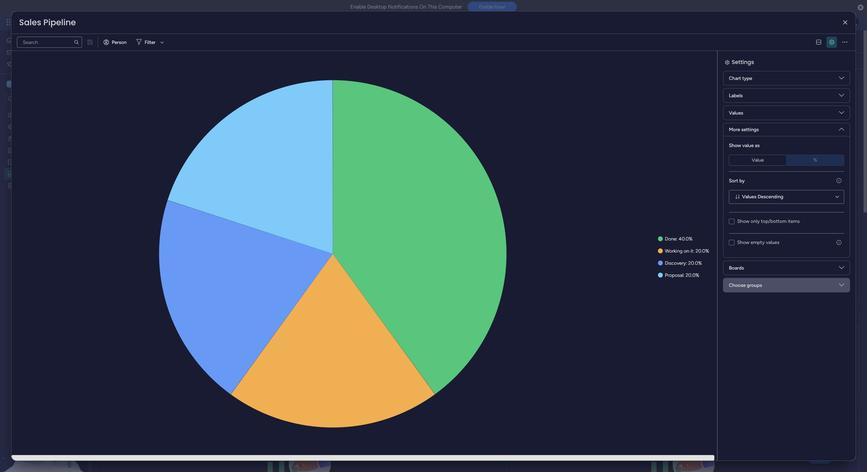 Task type: locate. For each thing, give the bounding box(es) containing it.
lottie animation element
[[0, 403, 88, 473]]

1 vertical spatial show
[[738, 219, 750, 225]]

0 horizontal spatial more dots image
[[334, 80, 339, 85]]

sales left filter popup button
[[104, 34, 133, 49]]

show empty values
[[738, 240, 780, 246]]

lottie animation image
[[0, 403, 88, 473]]

enable left desktop
[[351, 4, 366, 10]]

20.0%
[[696, 248, 710, 254], [689, 261, 703, 266], [686, 273, 700, 279]]

help
[[815, 455, 827, 462]]

share button
[[811, 36, 840, 47]]

values for values descending
[[743, 194, 757, 200]]

2 $0 from the left
[[719, 103, 750, 133]]

value down as on the right top of the page
[[753, 157, 765, 163]]

20.0% down discovery : 20.0%
[[686, 273, 700, 279]]

20.0% down it
[[689, 261, 703, 266]]

enable desktop notifications on this computer
[[351, 4, 462, 10]]

: for done
[[677, 236, 678, 242]]

: down the on
[[687, 261, 688, 266]]

sales
[[19, 17, 41, 28], [104, 34, 133, 49]]

1 horizontal spatial enable
[[479, 4, 494, 10]]

1 horizontal spatial value
[[753, 157, 765, 163]]

sales inside banner
[[104, 34, 133, 49]]

0 vertical spatial v2 info image
[[837, 178, 842, 184]]

v2 settings line image
[[830, 40, 835, 45]]

choose groups
[[730, 283, 763, 288]]

mass email tracking image
[[6, 60, 13, 67]]

1 vertical spatial values
[[743, 194, 757, 200]]

0 horizontal spatial enable
[[351, 4, 366, 10]]

proposal : 20.0%
[[666, 273, 700, 279]]

1 vertical spatial more dots image
[[847, 80, 852, 85]]

1 vertical spatial 20.0%
[[689, 261, 703, 266]]

0 horizontal spatial $0
[[463, 103, 493, 133]]

groups
[[748, 283, 763, 288]]

c
[[8, 81, 12, 87]]

of
[[411, 78, 417, 86]]

% button
[[787, 155, 845, 166]]

now!
[[495, 4, 506, 10]]

show only top/bottom items
[[738, 219, 801, 225]]

option
[[0, 109, 88, 110]]

working
[[666, 248, 683, 254]]

show for show empty values
[[738, 240, 750, 246]]

more dots image
[[843, 40, 848, 45], [847, 80, 852, 85]]

workspace image
[[7, 80, 14, 88]]

labels
[[730, 93, 744, 99]]

0 vertical spatial 20.0%
[[696, 248, 710, 254]]

sales for done
[[19, 17, 41, 28]]

None search field
[[17, 37, 82, 48]]

: down discovery : 20.0%
[[684, 273, 685, 279]]

2 vertical spatial 20.0%
[[686, 273, 700, 279]]

: right the on
[[694, 248, 695, 254]]

4 dapulse dropdown down arrow image from the top
[[840, 265, 845, 273]]

settings
[[742, 127, 760, 133]]

values right the v2 number desc icon
[[743, 194, 757, 200]]

descending
[[758, 194, 784, 200]]

0 vertical spatial sales
[[19, 17, 41, 28]]

sales dashboard banner
[[92, 30, 864, 69]]

values for values
[[730, 110, 744, 116]]

5 dapulse dropdown down arrow image from the top
[[840, 283, 845, 291]]

1 vertical spatial value
[[753, 157, 765, 163]]

sales dashboard
[[104, 34, 197, 49]]

show left empty
[[738, 240, 750, 246]]

dapulse dropdown down arrow image for labels
[[840, 93, 845, 101]]

20.0% right it
[[696, 248, 710, 254]]

Filter dashboard by text search field
[[17, 37, 82, 48]]

boards
[[730, 265, 745, 271]]

0 horizontal spatial value
[[391, 78, 409, 86]]

my work button
[[4, 47, 74, 58]]

$0
[[463, 103, 493, 133], [719, 103, 750, 133]]

show value as
[[730, 143, 760, 149]]

list box
[[0, 108, 88, 285]]

0 vertical spatial show
[[730, 143, 742, 149]]

on
[[684, 248, 690, 254]]

1 vertical spatial more dots image
[[847, 174, 852, 179]]

dapulse close image
[[859, 4, 864, 11]]

crm
[[71, 18, 83, 26]]

work
[[23, 49, 34, 55]]

0 vertical spatial value
[[391, 78, 409, 86]]

dapulse x slim image
[[844, 20, 848, 25]]

chart type
[[730, 75, 753, 81]]

notifications
[[388, 4, 419, 10]]

0 vertical spatial more dots image
[[334, 80, 339, 85]]

value button
[[730, 155, 787, 166]]

2 vertical spatial show
[[738, 240, 750, 246]]

public dashboard image
[[7, 170, 14, 177]]

enable inside button
[[479, 4, 494, 10]]

values up more
[[730, 110, 744, 116]]

values
[[767, 240, 780, 246]]

sales up "home"
[[19, 17, 41, 28]]

won
[[419, 78, 433, 86]]

values
[[730, 110, 744, 116], [743, 194, 757, 200]]

c button
[[5, 78, 69, 90]]

1 horizontal spatial sales
[[104, 34, 133, 49]]

1 vertical spatial sales
[[104, 34, 133, 49]]

show left value
[[730, 143, 742, 149]]

show left the only at the top right of the page
[[738, 219, 750, 225]]

2 v2 info image from the top
[[837, 240, 842, 246]]

discovery
[[666, 261, 687, 266]]

enable now! button
[[468, 2, 517, 12]]

value left of
[[391, 78, 409, 86]]

40.0%
[[679, 236, 693, 242]]

show for show only top/bottom items
[[738, 219, 750, 225]]

select product image
[[6, 19, 13, 26]]

1 vertical spatial v2 info image
[[837, 240, 842, 246]]

dapulse dropdown down arrow image
[[840, 76, 845, 83], [840, 93, 845, 101], [840, 110, 845, 118], [840, 265, 845, 273], [840, 283, 845, 291]]

more dots image
[[334, 80, 339, 85], [847, 174, 852, 179]]

this
[[428, 4, 437, 10]]

dapulse dropdown down arrow image
[[840, 124, 845, 132]]

: for proposal
[[684, 273, 685, 279]]

show
[[730, 143, 742, 149], [738, 219, 750, 225], [738, 240, 750, 246]]

enable
[[351, 4, 366, 10], [479, 4, 494, 10]]

1 horizontal spatial more dots image
[[847, 174, 852, 179]]

:
[[677, 236, 678, 242], [694, 248, 695, 254], [687, 261, 688, 266], [684, 273, 685, 279]]

show for show value as
[[730, 143, 742, 149]]

: left 40.0%
[[677, 236, 678, 242]]

public board image
[[7, 182, 14, 189]]

as
[[756, 143, 760, 149]]

0 horizontal spatial sales
[[19, 17, 41, 28]]

share
[[824, 38, 836, 44]]

1 horizontal spatial $0
[[719, 103, 750, 133]]

enable left now!
[[479, 4, 494, 10]]

v2 info image
[[837, 178, 842, 184], [837, 240, 842, 246]]

1 dapulse dropdown down arrow image from the top
[[840, 76, 845, 83]]

Sales Dashboard field
[[103, 34, 199, 49]]

done : 40.0%
[[666, 236, 693, 242]]

v2 number desc image
[[736, 195, 740, 200]]

2 dapulse dropdown down arrow image from the top
[[840, 93, 845, 101]]

sales for $192,000
[[104, 34, 133, 49]]

value
[[391, 78, 409, 86], [753, 157, 765, 163]]

desktop
[[368, 4, 387, 10]]

dapulse dropdown down arrow image for boards
[[840, 265, 845, 273]]

enable now!
[[479, 4, 506, 10]]

3 dapulse dropdown down arrow image from the top
[[840, 110, 845, 118]]

0 vertical spatial values
[[730, 110, 744, 116]]



Task type: vqa. For each thing, say whether or not it's contained in the screenshot.
% button
yes



Task type: describe. For each thing, give the bounding box(es) containing it.
value
[[743, 143, 755, 149]]

search image
[[74, 40, 79, 45]]

enable for enable now!
[[479, 4, 494, 10]]

more settings
[[730, 127, 760, 133]]

my work
[[15, 49, 34, 55]]

sales pipeline
[[19, 17, 76, 28]]

proposal
[[666, 273, 684, 279]]

dapulse dropdown down arrow image for chart type
[[840, 76, 845, 83]]

monday sales crm
[[31, 18, 83, 26]]

by
[[740, 178, 746, 184]]

average value of won deals
[[363, 78, 452, 86]]

empty
[[751, 240, 765, 246]]

20.0% for discovery : 20.0%
[[689, 261, 703, 266]]

pipeline
[[43, 17, 76, 28]]

dapulse dropdown down arrow image for choose groups
[[840, 283, 845, 291]]

help button
[[809, 453, 833, 464]]

choose
[[730, 283, 746, 288]]

settings
[[732, 58, 755, 66]]

1 $0 from the left
[[463, 103, 493, 133]]

average
[[363, 78, 390, 86]]

home button
[[4, 35, 74, 46]]

filter button
[[134, 37, 166, 48]]

chart
[[730, 75, 742, 81]]

dapulse dropdown down arrow image for values
[[840, 110, 845, 118]]

more
[[730, 127, 741, 133]]

20.0% for proposal : 20.0%
[[686, 273, 700, 279]]

discovery : 20.0%
[[666, 261, 703, 266]]

0 vertical spatial more dots image
[[843, 40, 848, 45]]

arrow down image
[[158, 38, 166, 46]]

filter
[[145, 39, 156, 45]]

computer
[[439, 4, 462, 10]]

enable for enable desktop notifications on this computer
[[351, 4, 366, 10]]

%
[[814, 157, 818, 163]]

type
[[743, 75, 753, 81]]

values descending
[[743, 194, 784, 200]]

deals
[[435, 78, 452, 86]]

my
[[15, 49, 22, 55]]

person button
[[101, 37, 131, 48]]

christina overa image
[[849, 17, 860, 28]]

1 v2 info image from the top
[[837, 178, 842, 184]]

on
[[420, 4, 427, 10]]

sort
[[730, 178, 739, 184]]

$192,000
[[168, 103, 276, 133]]

home
[[16, 37, 29, 43]]

v2 split view image
[[817, 40, 822, 45]]

top/bottom
[[762, 219, 787, 225]]

items
[[789, 219, 801, 225]]

sales
[[56, 18, 70, 26]]

value inside button
[[753, 157, 765, 163]]

Sales Pipeline field
[[17, 17, 78, 28]]

monday
[[31, 18, 55, 26]]

sort by
[[730, 178, 746, 184]]

person
[[112, 39, 127, 45]]

it
[[691, 248, 694, 254]]

done
[[666, 236, 677, 242]]

only
[[751, 219, 761, 225]]

dashboard
[[136, 34, 197, 49]]

working on it : 20.0%
[[666, 248, 710, 254]]

Filter dashboard by text search field
[[207, 55, 272, 67]]

: for discovery
[[687, 261, 688, 266]]



